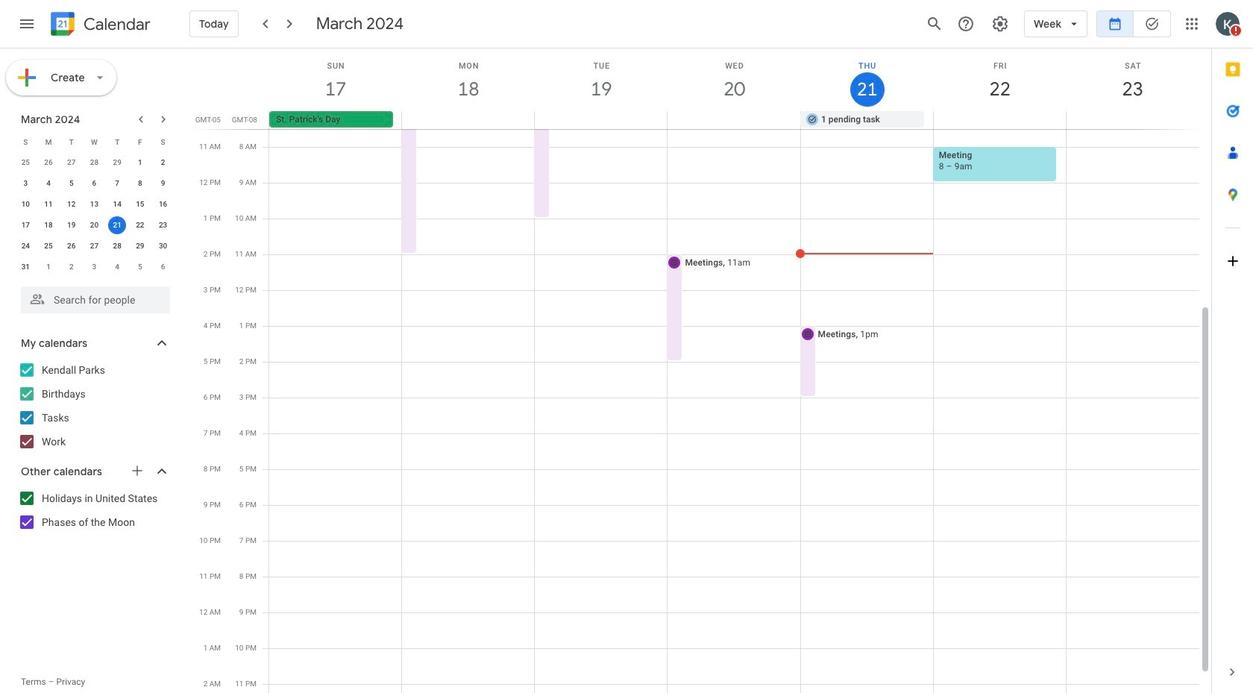 Task type: locate. For each thing, give the bounding box(es) containing it.
28 element
[[108, 237, 126, 255]]

march 2024 grid
[[14, 131, 175, 278]]

18 element
[[40, 216, 57, 234]]

february 25 element
[[17, 154, 35, 172]]

april 3 element
[[85, 258, 103, 276]]

20 element
[[85, 216, 103, 234]]

24 element
[[17, 237, 35, 255]]

26 element
[[62, 237, 80, 255]]

25 element
[[40, 237, 57, 255]]

calendar element
[[48, 9, 151, 42]]

grid
[[191, 48, 1212, 693]]

5 element
[[62, 175, 80, 192]]

None search field
[[0, 281, 185, 313]]

april 6 element
[[154, 258, 172, 276]]

14 element
[[108, 195, 126, 213]]

april 5 element
[[131, 258, 149, 276]]

heading
[[81, 15, 151, 33]]

april 1 element
[[40, 258, 57, 276]]

tab list
[[1212, 48, 1253, 651]]

17 element
[[17, 216, 35, 234]]

11 element
[[40, 195, 57, 213]]

cell
[[402, 111, 535, 129], [535, 111, 668, 129], [668, 111, 801, 129], [933, 111, 1066, 129], [1066, 111, 1199, 129], [106, 215, 129, 236]]

row group
[[14, 152, 175, 278]]

29 element
[[131, 237, 149, 255]]

3 element
[[17, 175, 35, 192]]

21, today element
[[108, 216, 126, 234]]

april 4 element
[[108, 258, 126, 276]]

add other calendars image
[[130, 463, 145, 478]]

row
[[263, 111, 1212, 129], [14, 131, 175, 152], [14, 152, 175, 173], [14, 173, 175, 194], [14, 194, 175, 215], [14, 215, 175, 236], [14, 236, 175, 257], [14, 257, 175, 278]]

31 element
[[17, 258, 35, 276]]

february 29 element
[[108, 154, 126, 172]]

Search for people text field
[[30, 287, 161, 313]]

2 element
[[154, 154, 172, 172]]



Task type: vqa. For each thing, say whether or not it's contained in the screenshot.
7 PM
no



Task type: describe. For each thing, give the bounding box(es) containing it.
15 element
[[131, 195, 149, 213]]

16 element
[[154, 195, 172, 213]]

february 28 element
[[85, 154, 103, 172]]

february 26 element
[[40, 154, 57, 172]]

my calendars list
[[3, 358, 185, 454]]

30 element
[[154, 237, 172, 255]]

heading inside the calendar element
[[81, 15, 151, 33]]

10 element
[[17, 195, 35, 213]]

8 element
[[131, 175, 149, 192]]

cell inside march 2024 "grid"
[[106, 215, 129, 236]]

22 element
[[131, 216, 149, 234]]

1 element
[[131, 154, 149, 172]]

7 element
[[108, 175, 126, 192]]

settings menu image
[[992, 15, 1010, 33]]

other calendars list
[[3, 486, 185, 534]]

13 element
[[85, 195, 103, 213]]

23 element
[[154, 216, 172, 234]]

main drawer image
[[18, 15, 36, 33]]

april 2 element
[[62, 258, 80, 276]]

4 element
[[40, 175, 57, 192]]

6 element
[[85, 175, 103, 192]]

12 element
[[62, 195, 80, 213]]

19 element
[[62, 216, 80, 234]]

27 element
[[85, 237, 103, 255]]

february 27 element
[[62, 154, 80, 172]]

9 element
[[154, 175, 172, 192]]



